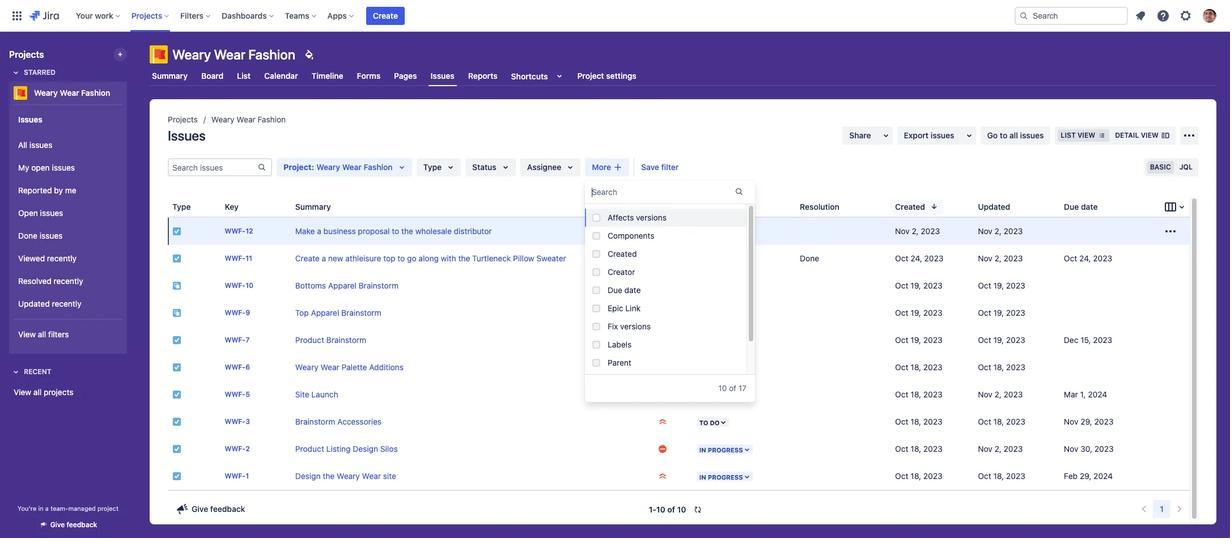 Task type: vqa. For each thing, say whether or not it's contained in the screenshot.
":thinking:" icon
no



Task type: locate. For each thing, give the bounding box(es) containing it.
2 drag column image from the left
[[291, 200, 304, 214]]

status for status dropdown button
[[472, 162, 497, 172]]

12
[[246, 227, 253, 236]]

done issues
[[18, 231, 63, 240]]

give feedback down you're in a team-managed project
[[50, 521, 97, 529]]

1 vertical spatial project
[[284, 162, 312, 172]]

issues right pages in the left of the page
[[431, 71, 455, 80]]

3 row from the top
[[168, 272, 1190, 299]]

Search field
[[1015, 7, 1129, 25]]

drag column image for resolution
[[796, 200, 809, 214]]

oct 24, 2023 down created button
[[896, 253, 944, 263]]

open
[[31, 163, 50, 172]]

0 horizontal spatial oct 24, 2023
[[896, 253, 944, 263]]

0 vertical spatial issues
[[431, 71, 455, 80]]

1 vertical spatial list
[[1061, 131, 1076, 140]]

wwf- up wwf-7
[[225, 309, 246, 317]]

shortcuts button
[[509, 66, 569, 86]]

mar 1, 2024
[[1064, 390, 1108, 399]]

project left 'settings'
[[578, 71, 604, 81]]

of left the 17
[[729, 383, 737, 393]]

your
[[76, 10, 93, 20]]

2 horizontal spatial issues
[[431, 71, 455, 80]]

wwf-7
[[225, 336, 250, 344]]

8 wwf- from the top
[[225, 418, 246, 426]]

1 horizontal spatial status
[[697, 202, 722, 211]]

weary right projects link
[[211, 115, 235, 124]]

2, for oct 24, 2023
[[995, 253, 1002, 263]]

10 wwf- from the top
[[225, 472, 246, 481]]

10 down 11
[[246, 282, 254, 290]]

1 horizontal spatial list
[[1061, 131, 1076, 140]]

2 group from the top
[[14, 130, 122, 319]]

view right detail
[[1141, 131, 1159, 140]]

status for status button
[[697, 202, 722, 211]]

1 24, from the left
[[911, 253, 923, 263]]

None text field
[[592, 187, 594, 198]]

29, for feb
[[1080, 471, 1092, 481]]

1 product from the top
[[295, 335, 324, 345]]

viewed recently
[[18, 253, 77, 263]]

0 vertical spatial done
[[18, 231, 37, 240]]

projects
[[131, 10, 162, 20], [9, 49, 44, 60], [168, 115, 198, 124]]

your work button
[[72, 7, 125, 25]]

create
[[373, 10, 398, 20], [295, 253, 320, 263]]

1 horizontal spatial updated
[[978, 202, 1011, 211]]

1 task image from the top
[[172, 227, 181, 236]]

row containing bottoms apparel brainstorm
[[168, 272, 1190, 299]]

0 vertical spatial due date
[[1064, 202, 1098, 211]]

1 vertical spatial versions
[[620, 322, 651, 331]]

1 horizontal spatial oct 24, 2023
[[1064, 253, 1113, 263]]

4 drag column image from the left
[[974, 200, 987, 214]]

0 vertical spatial apparel
[[328, 281, 357, 290]]

drag column image for updated
[[974, 200, 987, 214]]

feedback down managed
[[67, 521, 97, 529]]

projects down the summary link
[[168, 115, 198, 124]]

banner
[[0, 0, 1231, 32]]

row
[[168, 218, 1190, 245], [168, 245, 1190, 272], [168, 272, 1190, 299], [168, 299, 1190, 327], [168, 327, 1190, 354], [168, 354, 1190, 381], [168, 381, 1190, 408], [168, 408, 1190, 436], [168, 436, 1190, 463], [168, 463, 1190, 490]]

1 horizontal spatial due date
[[1064, 202, 1098, 211]]

of
[[729, 383, 737, 393], [668, 505, 675, 514]]

drag column image inside 'summary' button
[[291, 200, 304, 214]]

24, down created button
[[911, 253, 923, 263]]

5 wwf- from the top
[[225, 336, 246, 344]]

updated inside updated recently 'link'
[[18, 299, 50, 308]]

task image
[[172, 390, 181, 399], [172, 417, 181, 426], [172, 445, 181, 454]]

to left go
[[398, 253, 405, 263]]

your profile and settings image
[[1203, 9, 1217, 22]]

projects link
[[168, 113, 198, 126]]

drag column image inside due date button
[[1060, 200, 1073, 214]]

go
[[407, 253, 417, 263]]

open share dialog image
[[879, 129, 893, 142]]

to right go
[[1000, 130, 1008, 140]]

row containing top apparel brainstorm
[[168, 299, 1190, 327]]

1 row from the top
[[168, 218, 1190, 245]]

1 oct 24, 2023 from the left
[[896, 253, 944, 263]]

oct 24, 2023 down due date button
[[1064, 253, 1113, 263]]

created left sorted in descending order icon
[[896, 202, 925, 211]]

1 vertical spatial summary
[[295, 202, 331, 211]]

0 horizontal spatial 1
[[246, 472, 249, 481]]

created up creator
[[608, 249, 637, 259]]

resolved recently link
[[14, 270, 122, 293]]

done issues link
[[14, 225, 122, 247]]

filters
[[180, 10, 204, 20]]

0 horizontal spatial summary
[[152, 71, 188, 81]]

0 vertical spatial due
[[1064, 202, 1079, 211]]

1 vertical spatial give
[[50, 521, 65, 529]]

recently down resolved recently link
[[52, 299, 81, 308]]

0 vertical spatial give
[[192, 504, 208, 514]]

drag column image inside created button
[[891, 200, 905, 214]]

list view
[[1061, 131, 1096, 140]]

wwf- down wwf-12
[[225, 254, 246, 263]]

0 horizontal spatial projects
[[9, 49, 44, 60]]

search image
[[1020, 11, 1029, 20]]

wwf- for site launch
[[225, 390, 246, 399]]

0 horizontal spatial list
[[237, 71, 251, 81]]

4 wwf- from the top
[[225, 309, 246, 317]]

create inside the issues element
[[295, 253, 320, 263]]

1 inside the issues element
[[246, 472, 249, 481]]

issues right all
[[29, 140, 52, 149]]

view all projects link
[[9, 382, 127, 403]]

2 vertical spatial task image
[[172, 445, 181, 454]]

1 group from the top
[[14, 104, 122, 353]]

5 task image from the top
[[172, 472, 181, 481]]

all left filters
[[38, 329, 46, 339]]

0 vertical spatial status
[[472, 162, 497, 172]]

apparel right "top"
[[311, 308, 339, 318]]

drag column image inside key "button"
[[220, 200, 234, 214]]

2 24, from the left
[[1080, 253, 1091, 263]]

drag column image inside resolution 'button'
[[796, 200, 809, 214]]

3 task image from the top
[[172, 336, 181, 345]]

wwf-5 link
[[225, 390, 250, 399]]

2 wwf- from the top
[[225, 254, 246, 263]]

silos
[[380, 444, 398, 454]]

status right p 'button'
[[697, 202, 722, 211]]

2, for nov 30, 2023
[[995, 444, 1002, 454]]

resolution
[[800, 202, 840, 211]]

issues for open issues
[[40, 208, 63, 218]]

projects up collapse starred projects icon
[[9, 49, 44, 60]]

3 wwf- from the top
[[225, 282, 246, 290]]

give
[[192, 504, 208, 514], [50, 521, 65, 529]]

chevron down icon image
[[1176, 200, 1189, 214]]

task image for product
[[172, 336, 181, 345]]

0 vertical spatial a
[[317, 226, 321, 236]]

issues
[[931, 130, 955, 140], [1020, 130, 1044, 140], [29, 140, 52, 149], [52, 163, 75, 172], [40, 208, 63, 218], [40, 231, 63, 240]]

10 down highest image
[[657, 505, 666, 514]]

2024 for mar 1, 2024
[[1088, 390, 1108, 399]]

product down "top"
[[295, 335, 324, 345]]

15,
[[1081, 335, 1091, 345]]

view for view all filters
[[18, 329, 36, 339]]

forms link
[[355, 66, 383, 86]]

2024 for feb 29, 2024
[[1094, 471, 1113, 481]]

2 vertical spatial weary wear fashion
[[211, 115, 286, 124]]

0 horizontal spatial date
[[625, 285, 641, 295]]

1 vertical spatial all
[[38, 329, 46, 339]]

0 vertical spatial weary wear fashion link
[[9, 82, 122, 104]]

summary left board
[[152, 71, 188, 81]]

2 view from the left
[[1141, 131, 1159, 140]]

group
[[14, 104, 122, 353], [14, 130, 122, 319]]

view for detail view
[[1141, 131, 1159, 140]]

1 horizontal spatial feedback
[[210, 504, 245, 514]]

recently inside "link"
[[47, 253, 77, 263]]

business
[[324, 226, 356, 236]]

1 horizontal spatial weary wear fashion link
[[211, 113, 286, 126]]

1 vertical spatial date
[[625, 285, 641, 295]]

0 horizontal spatial drag column image
[[220, 200, 234, 214]]

0 vertical spatial type
[[423, 162, 442, 172]]

issues down reported by me
[[40, 208, 63, 218]]

fix versions
[[608, 322, 651, 331]]

status right type dropdown button in the top left of the page
[[472, 162, 497, 172]]

save
[[641, 162, 659, 172]]

done down open
[[18, 231, 37, 240]]

drag column image inside type button
[[168, 200, 181, 214]]

1 horizontal spatial drag column image
[[891, 200, 905, 214]]

wwf- up "wwf-2" link
[[225, 418, 246, 426]]

list
[[237, 71, 251, 81], [1061, 131, 1076, 140]]

product left listing
[[295, 444, 324, 454]]

recently
[[47, 253, 77, 263], [54, 276, 83, 286], [52, 299, 81, 308]]

row containing product listing design silos
[[168, 436, 1190, 463]]

settings
[[606, 71, 637, 81]]

issues inside my open issues link
[[52, 163, 75, 172]]

0 vertical spatial view
[[18, 329, 36, 339]]

create for create a new athleisure top to go along with the turtleneck pillow sweater
[[295, 253, 320, 263]]

1 vertical spatial status
[[697, 202, 722, 211]]

your work
[[76, 10, 113, 20]]

wwf-11
[[225, 254, 252, 263]]

versions down link
[[620, 322, 651, 331]]

4 task image from the top
[[172, 363, 181, 372]]

wwf-3 link
[[225, 418, 250, 426]]

2 vertical spatial a
[[45, 505, 49, 512]]

make a business proposal to the wholesale distributor
[[295, 226, 492, 236]]

done down the resolution
[[800, 253, 820, 263]]

issues down 'all issues' link
[[52, 163, 75, 172]]

9 wwf- from the top
[[225, 445, 246, 453]]

0 vertical spatial task image
[[172, 390, 181, 399]]

4 row from the top
[[168, 299, 1190, 327]]

updated for updated
[[978, 202, 1011, 211]]

status inside dropdown button
[[472, 162, 497, 172]]

wwf- for bottoms apparel brainstorm
[[225, 282, 246, 290]]

all issues
[[18, 140, 52, 149]]

0 vertical spatial the
[[402, 226, 413, 236]]

weary wear fashion link down the list link
[[211, 113, 286, 126]]

0 vertical spatial versions
[[636, 213, 667, 222]]

wear left palette
[[321, 362, 340, 372]]

0 vertical spatial give feedback
[[192, 504, 245, 514]]

weary down product listing design silos link
[[337, 471, 360, 481]]

issues inside open issues link
[[40, 208, 63, 218]]

reports link
[[466, 66, 500, 86]]

0 horizontal spatial type
[[172, 202, 191, 211]]

task image for weary
[[172, 363, 181, 372]]

2024 right 1,
[[1088, 390, 1108, 399]]

7 wwf- from the top
[[225, 390, 246, 399]]

0 vertical spatial summary
[[152, 71, 188, 81]]

weary down starred
[[34, 88, 58, 98]]

give feedback button down you're in a team-managed project
[[32, 515, 104, 534]]

feedback down wwf-1
[[210, 504, 245, 514]]

7 row from the top
[[168, 381, 1190, 408]]

drag column image for key
[[220, 200, 234, 214]]

task image for site
[[172, 390, 181, 399]]

task image for design
[[172, 472, 181, 481]]

task image for make
[[172, 227, 181, 236]]

0 vertical spatial 2024
[[1088, 390, 1108, 399]]

apps
[[328, 10, 347, 20]]

drag column image for due date
[[1060, 200, 1073, 214]]

import and bulk change issues image
[[1183, 129, 1197, 142]]

0 horizontal spatial weary wear fashion link
[[9, 82, 122, 104]]

done inside the issues element
[[800, 253, 820, 263]]

wwf- down key "button"
[[225, 227, 246, 236]]

project up 'summary' button
[[284, 162, 312, 172]]

2 horizontal spatial projects
[[168, 115, 198, 124]]

drag column image inside updated button
[[974, 200, 987, 214]]

the right with
[[458, 253, 470, 263]]

addicon image
[[614, 163, 623, 172]]

wwf- down "wwf-2" link
[[225, 472, 246, 481]]

2 task image from the top
[[172, 417, 181, 426]]

sorted in descending order image
[[930, 202, 939, 211]]

apps button
[[324, 7, 358, 25]]

sub task image
[[172, 281, 181, 290]]

3 drag column image from the left
[[1060, 200, 1073, 214]]

2024 down nov 30, 2023
[[1094, 471, 1113, 481]]

2 row from the top
[[168, 245, 1190, 272]]

recently inside 'link'
[[52, 299, 81, 308]]

updated
[[978, 202, 1011, 211], [18, 299, 50, 308]]

oct 19, 2023
[[896, 281, 943, 290], [978, 281, 1026, 290], [896, 308, 943, 318], [978, 308, 1026, 318], [896, 335, 943, 345], [978, 335, 1026, 345]]

24, down due date button
[[1080, 253, 1091, 263]]

all right go
[[1010, 130, 1018, 140]]

1 drag column image from the left
[[220, 200, 234, 214]]

wwf- up wwf-9
[[225, 282, 246, 290]]

issues up viewed recently on the left top of the page
[[40, 231, 63, 240]]

weary wear fashion up the list link
[[172, 47, 296, 62]]

oct 18, 2023
[[896, 362, 943, 372], [978, 362, 1026, 372], [896, 390, 943, 399], [896, 417, 943, 426], [978, 417, 1026, 426], [896, 444, 943, 454], [896, 471, 943, 481], [978, 471, 1026, 481]]

refresh image
[[693, 505, 702, 514]]

a left the new at left top
[[322, 253, 326, 263]]

issues right the export
[[931, 130, 955, 140]]

1 vertical spatial updated
[[18, 299, 50, 308]]

brainstorm
[[359, 281, 399, 290], [341, 308, 381, 318], [326, 335, 366, 345], [295, 417, 335, 426]]

new
[[328, 253, 343, 263]]

collapse starred projects image
[[9, 66, 23, 79]]

top
[[383, 253, 396, 263]]

highest image
[[658, 472, 667, 481]]

weary wear palette additions link
[[295, 362, 404, 372]]

0 vertical spatial created
[[896, 202, 925, 211]]

project inside tab list
[[578, 71, 604, 81]]

issues right go
[[1020, 130, 1044, 140]]

5 row from the top
[[168, 327, 1190, 354]]

dec 15, 2023
[[1064, 335, 1113, 345]]

board icon image
[[1164, 200, 1178, 214]]

task image for product
[[172, 445, 181, 454]]

create project image
[[116, 50, 125, 59]]

team-
[[51, 505, 68, 512]]

all issues link
[[14, 134, 122, 157]]

1 drag column image from the left
[[168, 200, 181, 214]]

0 vertical spatial recently
[[47, 253, 77, 263]]

shortcuts
[[511, 71, 548, 81]]

0 horizontal spatial give feedback
[[50, 521, 97, 529]]

a right make
[[317, 226, 321, 236]]

to right proposal
[[392, 226, 399, 236]]

6 row from the top
[[168, 354, 1190, 381]]

list right board
[[237, 71, 251, 81]]

created inside button
[[896, 202, 925, 211]]

all inside "group"
[[38, 329, 46, 339]]

weary wear fashion down the list link
[[211, 115, 286, 124]]

0 vertical spatial updated
[[978, 202, 1011, 211]]

type
[[423, 162, 442, 172], [172, 202, 191, 211]]

apparel
[[328, 281, 357, 290], [311, 308, 339, 318]]

1 vertical spatial the
[[458, 253, 470, 263]]

wwf-9 link
[[225, 309, 250, 317]]

row containing create a new athleisure top to go along with the turtleneck pillow sweater
[[168, 245, 1190, 272]]

1 horizontal spatial projects
[[131, 10, 162, 20]]

design left silos
[[353, 444, 378, 454]]

type inside button
[[172, 202, 191, 211]]

0 horizontal spatial give
[[50, 521, 65, 529]]

top apparel brainstorm
[[295, 308, 381, 318]]

3 task image from the top
[[172, 445, 181, 454]]

projects right work
[[131, 10, 162, 20]]

create right apps dropdown button on the left top of the page
[[373, 10, 398, 20]]

p
[[658, 202, 663, 211]]

design down product listing design silos link
[[295, 471, 321, 481]]

1 vertical spatial projects
[[9, 49, 44, 60]]

wear left site
[[362, 471, 381, 481]]

make a business proposal to the wholesale distributor link
[[295, 226, 492, 236]]

the down listing
[[323, 471, 335, 481]]

row containing make a business proposal to the wholesale distributor
[[168, 218, 1190, 245]]

0 horizontal spatial created
[[608, 249, 637, 259]]

drag column image
[[168, 200, 181, 214], [291, 200, 304, 214], [796, 200, 809, 214], [974, 200, 987, 214]]

issues for all issues
[[29, 140, 52, 149]]

1 vertical spatial recently
[[54, 276, 83, 286]]

weary wear fashion link down starred
[[9, 82, 122, 104]]

link
[[626, 303, 641, 313]]

1 horizontal spatial project
[[578, 71, 604, 81]]

1 vertical spatial product
[[295, 444, 324, 454]]

tab list
[[143, 66, 1224, 86]]

wear up the list link
[[214, 47, 246, 62]]

29, up 30,
[[1081, 417, 1093, 426]]

list for list
[[237, 71, 251, 81]]

wwf- for design the weary wear site
[[225, 472, 246, 481]]

wwf-2 link
[[225, 445, 250, 453]]

1 vertical spatial 2024
[[1094, 471, 1113, 481]]

summary up make
[[295, 202, 331, 211]]

reports
[[468, 71, 498, 81]]

2 product from the top
[[295, 444, 324, 454]]

recently down the done issues link
[[47, 253, 77, 263]]

all down recent
[[33, 387, 42, 397]]

status button
[[693, 199, 740, 215]]

done for done
[[800, 253, 820, 263]]

calendar
[[264, 71, 298, 81]]

10 left the 17
[[719, 383, 727, 393]]

wwf- for create a new athleisure top to go along with the turtleneck pillow sweater
[[225, 254, 246, 263]]

3 drag column image from the left
[[796, 200, 809, 214]]

export
[[904, 130, 929, 140]]

task image
[[172, 227, 181, 236], [172, 254, 181, 263], [172, 336, 181, 345], [172, 363, 181, 372], [172, 472, 181, 481]]

0 vertical spatial create
[[373, 10, 398, 20]]

1 vertical spatial weary wear fashion
[[34, 88, 110, 98]]

list inside tab list
[[237, 71, 251, 81]]

1 horizontal spatial date
[[1081, 202, 1098, 211]]

1 vertical spatial due date
[[608, 285, 641, 295]]

recently down viewed recently "link"
[[54, 276, 83, 286]]

2 vertical spatial the
[[323, 471, 335, 481]]

versions down p
[[636, 213, 667, 222]]

projects inside dropdown button
[[131, 10, 162, 20]]

wwf- up wwf-3 link
[[225, 390, 246, 399]]

0 horizontal spatial due
[[608, 285, 623, 295]]

view for list view
[[1078, 131, 1096, 140]]

2 vertical spatial issues
[[168, 128, 206, 143]]

open
[[18, 208, 38, 218]]

10 row from the top
[[168, 463, 1190, 490]]

drag column image
[[220, 200, 234, 214], [891, 200, 905, 214], [1060, 200, 1073, 214]]

remove from starred image
[[124, 86, 137, 100]]

list right go to all issues
[[1061, 131, 1076, 140]]

projects for projects link
[[168, 115, 198, 124]]

1 horizontal spatial created
[[896, 202, 925, 211]]

notifications image
[[1134, 9, 1148, 22]]

1 task image from the top
[[172, 390, 181, 399]]

summary inside button
[[295, 202, 331, 211]]

group containing issues
[[14, 104, 122, 353]]

1 horizontal spatial of
[[729, 383, 737, 393]]

the left wholesale
[[402, 226, 413, 236]]

bottoms
[[295, 281, 326, 290]]

1 horizontal spatial 1
[[1160, 504, 1164, 514]]

weary wear fashion down starred
[[34, 88, 110, 98]]

open issues link
[[14, 202, 122, 225]]

updated inside updated button
[[978, 202, 1011, 211]]

view left detail
[[1078, 131, 1096, 140]]

wwf-6
[[225, 363, 250, 372]]

nov 2, 2023 for mar 1, 2024
[[978, 390, 1023, 399]]

8 row from the top
[[168, 408, 1190, 436]]

issues inside 'all issues' link
[[29, 140, 52, 149]]

share
[[850, 130, 871, 140]]

resolution button
[[796, 199, 858, 215]]

row containing brainstorm accessories
[[168, 408, 1190, 436]]

2 task image from the top
[[172, 254, 181, 263]]

apparel up top apparel brainstorm 'link'
[[328, 281, 357, 290]]

wear right :
[[342, 162, 362, 172]]

1 vertical spatial done
[[800, 253, 820, 263]]

give feedback button down wwf-1
[[169, 500, 252, 518]]

1 vertical spatial view
[[14, 387, 31, 397]]

0 vertical spatial list
[[237, 71, 251, 81]]

1 horizontal spatial done
[[800, 253, 820, 263]]

task image for brainstorm
[[172, 417, 181, 426]]

wwf- for weary wear palette additions
[[225, 363, 246, 372]]

19,
[[911, 281, 921, 290], [994, 281, 1004, 290], [911, 308, 921, 318], [994, 308, 1004, 318], [911, 335, 921, 345], [994, 335, 1004, 345]]

2 drag column image from the left
[[891, 200, 905, 214]]

0 horizontal spatial done
[[18, 231, 37, 240]]

issues inside export issues button
[[931, 130, 955, 140]]

weary up site
[[295, 362, 319, 372]]

help image
[[1157, 9, 1170, 22]]

2 horizontal spatial a
[[322, 253, 326, 263]]

0 vertical spatial 1
[[246, 472, 249, 481]]

create down make
[[295, 253, 320, 263]]

1 horizontal spatial give feedback button
[[169, 500, 252, 518]]

view for view all projects
[[14, 387, 31, 397]]

dec
[[1064, 335, 1079, 345]]

1 vertical spatial 29,
[[1080, 471, 1092, 481]]

0 vertical spatial projects
[[131, 10, 162, 20]]

9 row from the top
[[168, 436, 1190, 463]]

1 horizontal spatial summary
[[295, 202, 331, 211]]

0 horizontal spatial view
[[1078, 131, 1096, 140]]

2 vertical spatial recently
[[52, 299, 81, 308]]

29, right feb
[[1080, 471, 1092, 481]]

view down collapse recent projects icon
[[14, 387, 31, 397]]

nov 30, 2023
[[1064, 444, 1114, 454]]

give feedback down wwf-1
[[192, 504, 245, 514]]

issues up all issues
[[18, 114, 42, 124]]

1 wwf- from the top
[[225, 227, 246, 236]]

create inside button
[[373, 10, 398, 20]]

view left filters
[[18, 329, 36, 339]]

1 horizontal spatial 24,
[[1080, 253, 1091, 263]]

status inside button
[[697, 202, 722, 211]]

0 horizontal spatial updated
[[18, 299, 50, 308]]

wwf- for top apparel brainstorm
[[225, 309, 246, 317]]

1 view from the left
[[1078, 131, 1096, 140]]

save filter button
[[635, 158, 686, 176]]

projects button
[[128, 7, 174, 25]]

0 horizontal spatial 24,
[[911, 253, 923, 263]]

jira image
[[29, 9, 59, 22], [29, 9, 59, 22]]

done
[[18, 231, 37, 240], [800, 253, 820, 263]]

view
[[18, 329, 36, 339], [14, 387, 31, 397]]

palette
[[342, 362, 367, 372]]

create button
[[366, 7, 405, 25]]

wwf- down wwf-9
[[225, 336, 246, 344]]

0 vertical spatial all
[[1010, 130, 1018, 140]]

wwf- down wwf-7
[[225, 363, 246, 372]]

1 vertical spatial type
[[172, 202, 191, 211]]

bottoms apparel brainstorm link
[[295, 281, 399, 290]]

set background color image
[[302, 48, 316, 61]]

issues for export issues
[[931, 130, 955, 140]]

1 vertical spatial feedback
[[67, 521, 97, 529]]

brainstorm down site launch link
[[295, 417, 335, 426]]

appswitcher icon image
[[10, 9, 24, 22]]

6 wwf- from the top
[[225, 363, 246, 372]]

issues inside the done issues link
[[40, 231, 63, 240]]

a right in
[[45, 505, 49, 512]]

reported by me
[[18, 185, 76, 195]]

wwf- up wwf-1 link
[[225, 445, 246, 453]]

a for make
[[317, 226, 321, 236]]

projects
[[44, 387, 73, 397]]



Task type: describe. For each thing, give the bounding box(es) containing it.
wear up 'all issues' link
[[60, 88, 79, 98]]

brainstorm accessories link
[[295, 417, 382, 426]]

wwf- for brainstorm accessories
[[225, 418, 246, 426]]

p button
[[654, 199, 681, 215]]

open export issues dropdown image
[[963, 129, 976, 142]]

top apparel brainstorm link
[[295, 308, 381, 318]]

settings image
[[1180, 9, 1193, 22]]

2
[[246, 445, 250, 453]]

all for projects
[[33, 387, 42, 397]]

jql
[[1180, 163, 1193, 171]]

pillow
[[513, 253, 534, 263]]

more
[[592, 162, 611, 172]]

by
[[54, 185, 63, 195]]

site launch
[[295, 390, 338, 399]]

filters button
[[177, 7, 215, 25]]

low image
[[658, 227, 667, 236]]

2 horizontal spatial the
[[458, 253, 470, 263]]

recently for updated recently
[[52, 299, 81, 308]]

create for create
[[373, 10, 398, 20]]

updated for updated recently
[[18, 299, 50, 308]]

0 vertical spatial to
[[1000, 130, 1008, 140]]

due date button
[[1060, 199, 1116, 215]]

versions for fix versions
[[620, 322, 651, 331]]

wear down the list link
[[237, 115, 256, 124]]

9
[[246, 309, 250, 317]]

0 horizontal spatial feedback
[[67, 521, 97, 529]]

components
[[608, 231, 655, 240]]

wwf- for product listing design silos
[[225, 445, 246, 453]]

0 horizontal spatial design
[[295, 471, 321, 481]]

drag column image for summary
[[291, 200, 304, 214]]

0 horizontal spatial a
[[45, 505, 49, 512]]

row containing site launch
[[168, 381, 1190, 408]]

2 oct 24, 2023 from the left
[[1064, 253, 1113, 263]]

teams
[[285, 10, 309, 20]]

brainstorm up weary wear palette additions
[[326, 335, 366, 345]]

1 vertical spatial to
[[392, 226, 399, 236]]

0 horizontal spatial issues
[[18, 114, 42, 124]]

due inside due date button
[[1064, 202, 1079, 211]]

you're in a team-managed project
[[18, 505, 118, 512]]

assignee button
[[520, 158, 581, 176]]

fix
[[608, 322, 618, 331]]

accessories
[[338, 417, 382, 426]]

due date inside due date button
[[1064, 202, 1098, 211]]

brainstorm down top
[[359, 281, 399, 290]]

a for create
[[322, 253, 326, 263]]

0 vertical spatial feedback
[[210, 504, 245, 514]]

you're
[[18, 505, 36, 512]]

0 horizontal spatial the
[[323, 471, 335, 481]]

board
[[201, 71, 224, 81]]

product brainstorm link
[[295, 335, 366, 345]]

resolved
[[18, 276, 51, 286]]

nov 2, 2023 for nov 2, 2023
[[896, 226, 940, 236]]

wwf-1 link
[[225, 472, 249, 481]]

open issues
[[18, 208, 63, 218]]

status button
[[466, 158, 516, 176]]

resolved recently
[[18, 276, 83, 286]]

1 inside button
[[1160, 504, 1164, 514]]

share button
[[843, 126, 893, 145]]

project for project : weary wear fashion
[[284, 162, 312, 172]]

issues element
[[168, 197, 1190, 490]]

1 vertical spatial due
[[608, 285, 623, 295]]

1 vertical spatial of
[[668, 505, 675, 514]]

wwf-2
[[225, 445, 250, 453]]

1,
[[1081, 390, 1086, 399]]

type inside dropdown button
[[423, 162, 442, 172]]

in
[[38, 505, 43, 512]]

my open issues
[[18, 163, 75, 172]]

summary button
[[291, 199, 349, 215]]

banner containing your work
[[0, 0, 1231, 32]]

versions for affects versions
[[636, 213, 667, 222]]

detail view
[[1116, 131, 1159, 140]]

make
[[295, 226, 315, 236]]

sub task image
[[172, 308, 181, 318]]

wwf-11 link
[[225, 254, 252, 263]]

project settings
[[578, 71, 637, 81]]

summary inside tab list
[[152, 71, 188, 81]]

project for project settings
[[578, 71, 604, 81]]

all for filters
[[38, 329, 46, 339]]

filters
[[48, 329, 69, 339]]

0 horizontal spatial give feedback button
[[32, 515, 104, 534]]

apparel for top
[[311, 308, 339, 318]]

30,
[[1081, 444, 1093, 454]]

1 horizontal spatial the
[[402, 226, 413, 236]]

brainstorm down bottoms apparel brainstorm link
[[341, 308, 381, 318]]

calendar link
[[262, 66, 300, 86]]

1 vertical spatial give feedback
[[50, 521, 97, 529]]

recently for resolved recently
[[54, 276, 83, 286]]

7
[[246, 336, 250, 344]]

create a new athleisure top to go along with the turtleneck pillow sweater
[[295, 253, 566, 263]]

date inside button
[[1081, 202, 1098, 211]]

view all filters
[[18, 329, 69, 339]]

wwf- for make a business proposal to the wholesale distributor
[[225, 227, 246, 236]]

project : weary wear fashion
[[284, 162, 393, 172]]

my
[[18, 163, 29, 172]]

product for product listing design silos
[[295, 444, 324, 454]]

viewed
[[18, 253, 45, 263]]

work
[[95, 10, 113, 20]]

affects versions
[[608, 213, 667, 222]]

nov 2, 2023 for oct 24, 2023
[[978, 253, 1023, 263]]

29, for nov
[[1081, 417, 1093, 426]]

go to all issues link
[[981, 126, 1051, 145]]

weary wear palette additions
[[295, 362, 404, 372]]

wwf- for product brainstorm
[[225, 336, 246, 344]]

nov 2, 2023 for nov 30, 2023
[[978, 444, 1023, 454]]

along
[[419, 253, 439, 263]]

done for done issues
[[18, 231, 37, 240]]

task image for create
[[172, 254, 181, 263]]

recently for viewed recently
[[47, 253, 77, 263]]

0 vertical spatial weary wear fashion
[[172, 47, 296, 62]]

design the weary wear site link
[[295, 471, 396, 481]]

wwf-9
[[225, 309, 250, 317]]

detail
[[1116, 131, 1140, 140]]

2, for mar 1, 2024
[[995, 390, 1002, 399]]

10 of 17
[[719, 383, 747, 393]]

highest image
[[658, 417, 667, 426]]

row containing product brainstorm
[[168, 327, 1190, 354]]

wholesale
[[416, 226, 452, 236]]

0 horizontal spatial due date
[[608, 285, 641, 295]]

site
[[383, 471, 396, 481]]

search
[[592, 187, 618, 197]]

primary element
[[7, 0, 1015, 31]]

starred
[[24, 68, 55, 77]]

3
[[246, 418, 250, 426]]

wwf-3
[[225, 418, 250, 426]]

issues inside go to all issues link
[[1020, 130, 1044, 140]]

type button
[[168, 199, 209, 215]]

tab list containing issues
[[143, 66, 1224, 86]]

weary up board
[[172, 47, 211, 62]]

1 horizontal spatial give feedback
[[192, 504, 245, 514]]

project
[[98, 505, 118, 512]]

more button
[[585, 158, 629, 176]]

top
[[295, 308, 309, 318]]

10 left refresh icon
[[677, 505, 686, 514]]

wwf-12 link
[[225, 227, 253, 236]]

1 horizontal spatial give
[[192, 504, 208, 514]]

collapse recent projects image
[[9, 365, 23, 379]]

product listing design silos link
[[295, 444, 398, 454]]

export issues
[[904, 130, 955, 140]]

issue operations menu image
[[1164, 225, 1178, 238]]

issues for done issues
[[40, 231, 63, 240]]

wwf-1
[[225, 472, 249, 481]]

create a new athleisure top to go along with the turtleneck pillow sweater link
[[295, 253, 566, 263]]

creator
[[608, 267, 635, 277]]

viewed recently link
[[14, 247, 122, 270]]

row containing weary wear palette additions
[[168, 354, 1190, 381]]

1 vertical spatial created
[[608, 249, 637, 259]]

group containing all issues
[[14, 130, 122, 319]]

go to all issues
[[988, 130, 1044, 140]]

row containing design the weary wear site
[[168, 463, 1190, 490]]

feb 29, 2024
[[1064, 471, 1113, 481]]

teams button
[[282, 7, 321, 25]]

updated recently
[[18, 299, 81, 308]]

medium high image
[[658, 445, 667, 454]]

list for list view
[[1061, 131, 1076, 140]]

2, for nov 2, 2023
[[912, 226, 919, 236]]

created button
[[891, 199, 944, 215]]

reported by me link
[[14, 179, 122, 202]]

1 horizontal spatial design
[[353, 444, 378, 454]]

product brainstorm
[[295, 335, 366, 345]]

board link
[[199, 66, 226, 86]]

10 inside the issues element
[[246, 282, 254, 290]]

:
[[312, 162, 314, 172]]

summary link
[[150, 66, 190, 86]]

proposal
[[358, 226, 390, 236]]

product for product brainstorm
[[295, 335, 324, 345]]

projects for projects dropdown button at top
[[131, 10, 162, 20]]

apparel for bottoms
[[328, 281, 357, 290]]

Search issues text field
[[169, 159, 257, 175]]

weary right :
[[317, 162, 340, 172]]

drag column image for type
[[168, 200, 181, 214]]

drag column image for created
[[891, 200, 905, 214]]

recent
[[24, 367, 51, 376]]

2 vertical spatial to
[[398, 253, 405, 263]]



